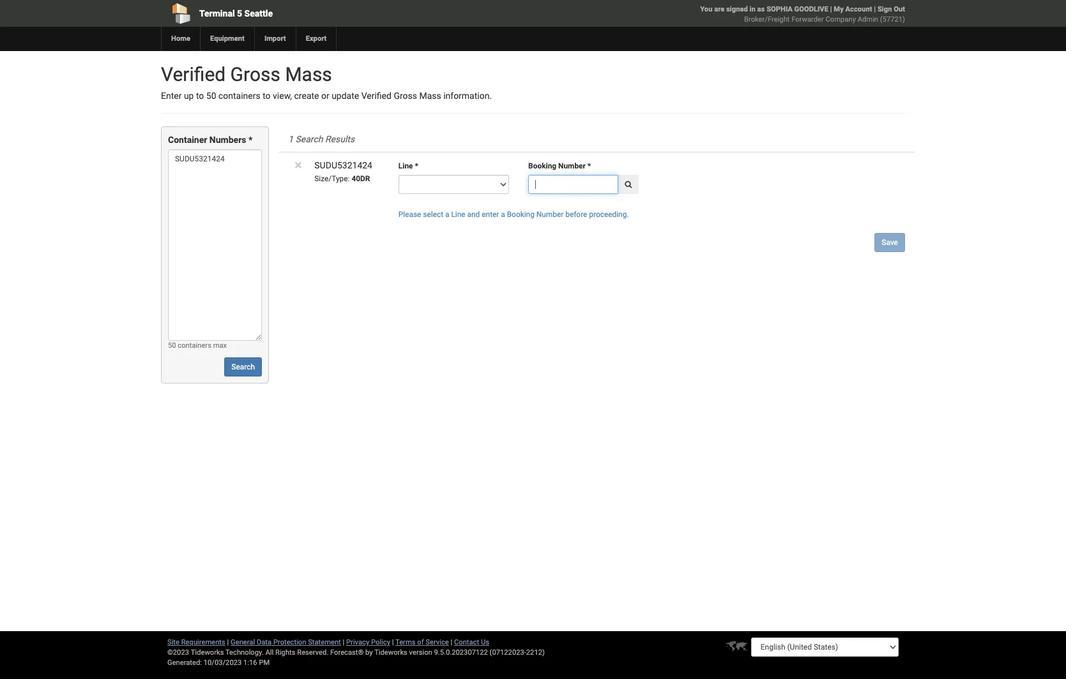 Task type: locate. For each thing, give the bounding box(es) containing it.
0 horizontal spatial search
[[231, 363, 255, 372]]

a
[[445, 210, 449, 219], [501, 210, 505, 219]]

1 vertical spatial line
[[451, 210, 465, 219]]

you are signed in as sophia goodlive | my account | sign out broker/freight forwarder company admin (57721)
[[700, 5, 905, 24]]

booking right enter
[[507, 210, 535, 219]]

| up tideworks
[[392, 639, 394, 647]]

Booking Number * text field
[[528, 175, 619, 194]]

* for booking number *
[[588, 162, 591, 171]]

gross up view,
[[230, 63, 280, 86]]

my
[[834, 5, 844, 13]]

0 horizontal spatial gross
[[230, 63, 280, 86]]

number
[[558, 162, 586, 171], [536, 210, 564, 219]]

× button
[[295, 158, 302, 173]]

1 vertical spatial containers
[[178, 342, 211, 350]]

terms
[[395, 639, 416, 647]]

1 vertical spatial mass
[[419, 91, 441, 101]]

| left sign
[[874, 5, 876, 13]]

select
[[423, 210, 443, 219]]

×
[[295, 158, 302, 173]]

* up please
[[415, 162, 418, 171]]

generated:
[[167, 659, 202, 668]]

* for container numbers *
[[248, 135, 253, 145]]

50 right the up
[[206, 91, 216, 101]]

all
[[265, 649, 274, 657]]

0 horizontal spatial mass
[[285, 63, 332, 86]]

50 inside 50 containers max search
[[168, 342, 176, 350]]

export
[[306, 34, 327, 43]]

terminal
[[199, 8, 235, 19]]

0 vertical spatial 50
[[206, 91, 216, 101]]

by
[[365, 649, 373, 657]]

number up booking number * text field
[[558, 162, 586, 171]]

50 inside the verified gross mass enter up to 50 containers to view, create or update verified gross mass information.
[[206, 91, 216, 101]]

verified right update
[[361, 91, 392, 101]]

number left before
[[536, 210, 564, 219]]

container numbers *
[[168, 135, 253, 145]]

numbers
[[209, 135, 246, 145]]

containers left view,
[[218, 91, 260, 101]]

©2023 tideworks
[[167, 649, 224, 657]]

protection
[[273, 639, 306, 647]]

1 vertical spatial booking
[[507, 210, 535, 219]]

50 left max
[[168, 342, 176, 350]]

mass up the create
[[285, 63, 332, 86]]

search
[[295, 134, 323, 145], [231, 363, 255, 372]]

site requirements | general data protection statement | privacy policy | terms of service | contact us ©2023 tideworks technology. all rights reserved. forecast® by tideworks version 9.5.0.202307122 (07122023-2212) generated: 10/03/2023 1:16 pm
[[167, 639, 545, 668]]

export link
[[296, 27, 336, 51]]

0 horizontal spatial to
[[196, 91, 204, 101]]

1 horizontal spatial verified
[[361, 91, 392, 101]]

reserved.
[[297, 649, 329, 657]]

to
[[196, 91, 204, 101], [263, 91, 271, 101]]

booking
[[528, 162, 556, 171], [507, 210, 535, 219]]

containers
[[218, 91, 260, 101], [178, 342, 211, 350]]

1 horizontal spatial a
[[501, 210, 505, 219]]

|
[[830, 5, 832, 13], [874, 5, 876, 13], [227, 639, 229, 647], [343, 639, 344, 647], [392, 639, 394, 647], [451, 639, 452, 647]]

0 vertical spatial verified
[[161, 63, 226, 86]]

1 vertical spatial gross
[[394, 91, 417, 101]]

2 horizontal spatial *
[[588, 162, 591, 171]]

booking up booking number * text field
[[528, 162, 556, 171]]

a right enter
[[501, 210, 505, 219]]

40dr
[[352, 175, 370, 184]]

1 vertical spatial 50
[[168, 342, 176, 350]]

general
[[231, 639, 255, 647]]

| left general
[[227, 639, 229, 647]]

of
[[417, 639, 424, 647]]

0 horizontal spatial 50
[[168, 342, 176, 350]]

verified
[[161, 63, 226, 86], [361, 91, 392, 101]]

mass left information.
[[419, 91, 441, 101]]

1 horizontal spatial search
[[295, 134, 323, 145]]

* up booking number * text field
[[588, 162, 591, 171]]

a right select
[[445, 210, 449, 219]]

0 horizontal spatial a
[[445, 210, 449, 219]]

update
[[332, 91, 359, 101]]

0 horizontal spatial line
[[398, 162, 413, 171]]

gross
[[230, 63, 280, 86], [394, 91, 417, 101]]

50
[[206, 91, 216, 101], [168, 342, 176, 350]]

gross right update
[[394, 91, 417, 101]]

tideworks
[[374, 649, 407, 657]]

1 horizontal spatial containers
[[218, 91, 260, 101]]

mass
[[285, 63, 332, 86], [419, 91, 441, 101]]

* right numbers
[[248, 135, 253, 145]]

1 horizontal spatial mass
[[419, 91, 441, 101]]

to right the up
[[196, 91, 204, 101]]

size/type:
[[314, 175, 350, 184]]

as
[[757, 5, 765, 13]]

1 horizontal spatial line
[[451, 210, 465, 219]]

1 horizontal spatial to
[[263, 91, 271, 101]]

admin
[[858, 15, 878, 24]]

containers inside the verified gross mass enter up to 50 containers to view, create or update verified gross mass information.
[[218, 91, 260, 101]]

information.
[[443, 91, 492, 101]]

forecast®
[[330, 649, 364, 657]]

1:16
[[243, 659, 257, 668]]

0 vertical spatial line
[[398, 162, 413, 171]]

view,
[[273, 91, 292, 101]]

terminal 5 seattle
[[199, 8, 273, 19]]

verified up the up
[[161, 63, 226, 86]]

version
[[409, 649, 432, 657]]

0 horizontal spatial containers
[[178, 342, 211, 350]]

0 horizontal spatial *
[[248, 135, 253, 145]]

1
[[288, 134, 293, 145]]

0 vertical spatial mass
[[285, 63, 332, 86]]

containers left max
[[178, 342, 211, 350]]

0 vertical spatial containers
[[218, 91, 260, 101]]

line up please
[[398, 162, 413, 171]]

(57721)
[[880, 15, 905, 24]]

1 vertical spatial search
[[231, 363, 255, 372]]

1 horizontal spatial 50
[[206, 91, 216, 101]]

1 a from the left
[[445, 210, 449, 219]]

container
[[168, 135, 207, 145]]

to left view,
[[263, 91, 271, 101]]

9.5.0.202307122
[[434, 649, 488, 657]]

line left and
[[451, 210, 465, 219]]



Task type: vqa. For each thing, say whether or not it's contained in the screenshot.
View availability details by entering up to 50 container numbers or search by bill of lading.
no



Task type: describe. For each thing, give the bounding box(es) containing it.
booking number *
[[528, 162, 591, 171]]

rights
[[275, 649, 295, 657]]

signed
[[726, 5, 748, 13]]

0 vertical spatial gross
[[230, 63, 280, 86]]

import link
[[254, 27, 296, 51]]

forwarder
[[792, 15, 824, 24]]

line *
[[398, 162, 418, 171]]

before
[[565, 210, 587, 219]]

service
[[426, 639, 449, 647]]

50 containers max search
[[168, 342, 255, 372]]

2 to from the left
[[263, 91, 271, 101]]

| left my
[[830, 5, 832, 13]]

requirements
[[181, 639, 225, 647]]

company
[[826, 15, 856, 24]]

home
[[171, 34, 190, 43]]

data
[[257, 639, 272, 647]]

sudu5321424
[[314, 161, 372, 171]]

search button
[[224, 358, 262, 377]]

0 vertical spatial booking
[[528, 162, 556, 171]]

equipment
[[210, 34, 245, 43]]

Container Numbers * text field
[[168, 150, 262, 341]]

search inside 50 containers max search
[[231, 363, 255, 372]]

general data protection statement link
[[231, 639, 341, 647]]

terminal 5 seattle link
[[161, 0, 460, 27]]

2 a from the left
[[501, 210, 505, 219]]

1 vertical spatial number
[[536, 210, 564, 219]]

policy
[[371, 639, 390, 647]]

sudu5321424 size/type: 40dr
[[314, 161, 372, 184]]

site
[[167, 639, 179, 647]]

1 search results
[[288, 134, 355, 145]]

are
[[714, 5, 725, 13]]

us
[[481, 639, 489, 647]]

proceeding.
[[589, 210, 629, 219]]

please select a line and enter a booking number before proceeding.
[[398, 210, 629, 219]]

contact us link
[[454, 639, 489, 647]]

max
[[213, 342, 227, 350]]

out
[[894, 5, 905, 13]]

contact
[[454, 639, 479, 647]]

(07122023-
[[490, 649, 526, 657]]

account
[[846, 5, 872, 13]]

import
[[264, 34, 286, 43]]

2212)
[[526, 649, 545, 657]]

statement
[[308, 639, 341, 647]]

privacy policy link
[[346, 639, 390, 647]]

create
[[294, 91, 319, 101]]

enter
[[161, 91, 182, 101]]

my account link
[[834, 5, 872, 13]]

sophia
[[767, 5, 793, 13]]

sign out link
[[878, 5, 905, 13]]

privacy
[[346, 639, 369, 647]]

containers inside 50 containers max search
[[178, 342, 211, 350]]

sign
[[878, 5, 892, 13]]

or
[[321, 91, 329, 101]]

and
[[467, 210, 480, 219]]

enter
[[482, 210, 499, 219]]

0 horizontal spatial verified
[[161, 63, 226, 86]]

search image
[[625, 181, 632, 189]]

| up forecast®
[[343, 639, 344, 647]]

verified gross mass enter up to 50 containers to view, create or update verified gross mass information.
[[161, 63, 492, 101]]

you
[[700, 5, 713, 13]]

up
[[184, 91, 194, 101]]

terms of service link
[[395, 639, 449, 647]]

0 vertical spatial number
[[558, 162, 586, 171]]

10/03/2023
[[204, 659, 242, 668]]

home link
[[161, 27, 200, 51]]

pm
[[259, 659, 270, 668]]

1 horizontal spatial gross
[[394, 91, 417, 101]]

technology.
[[225, 649, 264, 657]]

1 to from the left
[[196, 91, 204, 101]]

seattle
[[244, 8, 273, 19]]

results
[[325, 134, 355, 145]]

1 horizontal spatial *
[[415, 162, 418, 171]]

5
[[237, 8, 242, 19]]

1 vertical spatial verified
[[361, 91, 392, 101]]

equipment link
[[200, 27, 254, 51]]

broker/freight
[[744, 15, 790, 24]]

in
[[750, 5, 756, 13]]

0 vertical spatial search
[[295, 134, 323, 145]]

please
[[398, 210, 421, 219]]

| up 9.5.0.202307122 at the left of page
[[451, 639, 452, 647]]

site requirements link
[[167, 639, 225, 647]]

goodlive
[[794, 5, 828, 13]]



